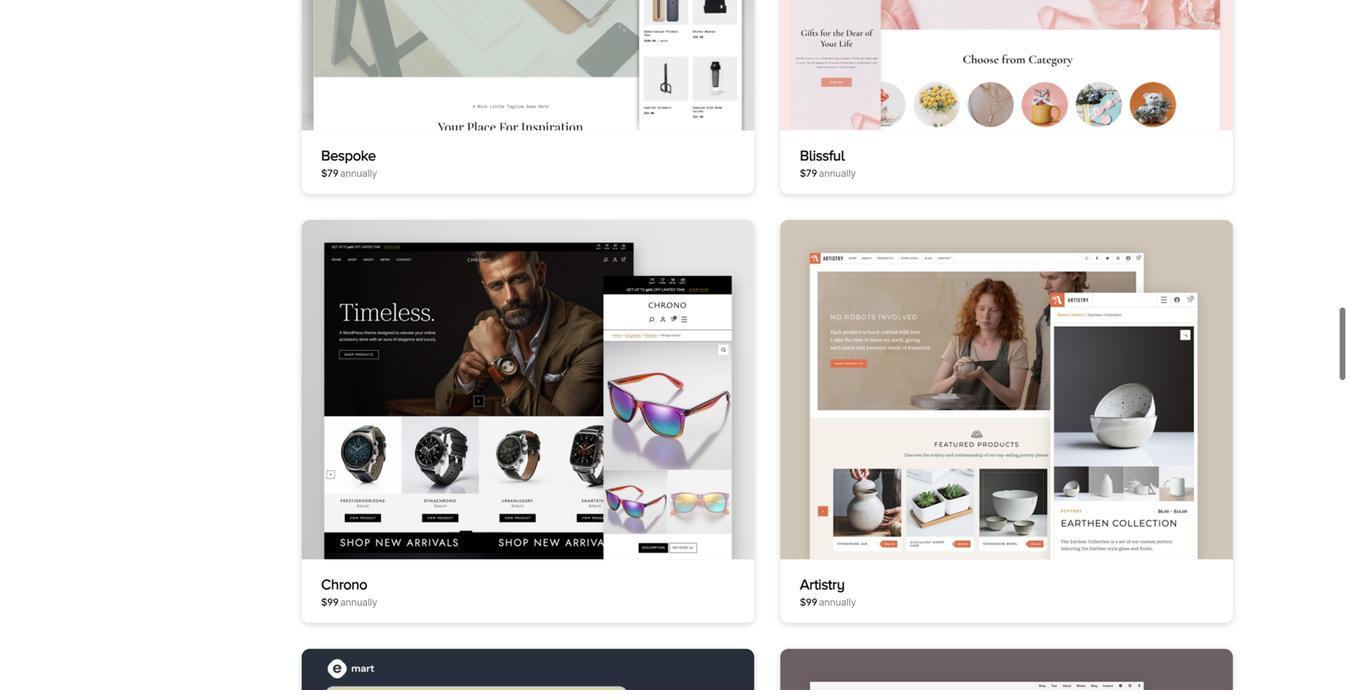 Task type: describe. For each thing, give the bounding box(es) containing it.
annually for artistry
[[819, 597, 856, 609]]

blissful link
[[800, 147, 845, 164]]

blissful
[[800, 147, 845, 164]]

$79 for blissful
[[800, 168, 817, 179]]

artistry link
[[800, 577, 845, 593]]

artistry $99 annually
[[800, 577, 856, 609]]

bespoke
[[321, 147, 376, 164]]

blissful $79 annually
[[800, 147, 856, 179]]

annually for chrono
[[340, 597, 377, 609]]

$99 for artistry
[[800, 597, 818, 609]]

artistry
[[800, 577, 845, 593]]



Task type: vqa. For each thing, say whether or not it's contained in the screenshot.
DESCRIBE YOUR ISSUE text box
no



Task type: locate. For each thing, give the bounding box(es) containing it.
bespoke link
[[321, 147, 376, 164]]

annually down blissful
[[819, 168, 856, 179]]

$79 inside bespoke $79 annually
[[321, 168, 339, 179]]

$79 inside blissful $79 annually
[[800, 168, 817, 179]]

annually down 'artistry'
[[819, 597, 856, 609]]

annually
[[340, 168, 377, 179], [819, 168, 856, 179], [340, 597, 377, 609], [819, 597, 856, 609]]

$79 for bespoke
[[321, 168, 339, 179]]

2 $79 from the left
[[800, 168, 817, 179]]

$99 down chrono link
[[321, 597, 339, 609]]

$79
[[321, 168, 339, 179], [800, 168, 817, 179]]

1 horizontal spatial $99
[[800, 597, 818, 609]]

annually inside blissful $79 annually
[[819, 168, 856, 179]]

chrono link
[[321, 577, 367, 593]]

bespoke $79 annually
[[321, 147, 377, 179]]

1 $79 from the left
[[321, 168, 339, 179]]

$99 down 'artistry'
[[800, 597, 818, 609]]

1 horizontal spatial $79
[[800, 168, 817, 179]]

0 horizontal spatial $79
[[321, 168, 339, 179]]

$99 inside 'artistry $99 annually'
[[800, 597, 818, 609]]

annually inside 'artistry $99 annually'
[[819, 597, 856, 609]]

$99
[[321, 597, 339, 609], [800, 597, 818, 609]]

annually inside chrono $99 annually
[[340, 597, 377, 609]]

$79 down the bespoke link
[[321, 168, 339, 179]]

1 $99 from the left
[[321, 597, 339, 609]]

annually for blissful
[[819, 168, 856, 179]]

2 $99 from the left
[[800, 597, 818, 609]]

annually inside bespoke $79 annually
[[340, 168, 377, 179]]

$99 inside chrono $99 annually
[[321, 597, 339, 609]]

chrono
[[321, 577, 367, 593]]

0 horizontal spatial $99
[[321, 597, 339, 609]]

annually for bespoke
[[340, 168, 377, 179]]

annually down the bespoke link
[[340, 168, 377, 179]]

$79 down blissful
[[800, 168, 817, 179]]

chrono $99 annually
[[321, 577, 377, 609]]

annually down chrono link
[[340, 597, 377, 609]]

$99 for chrono
[[321, 597, 339, 609]]



